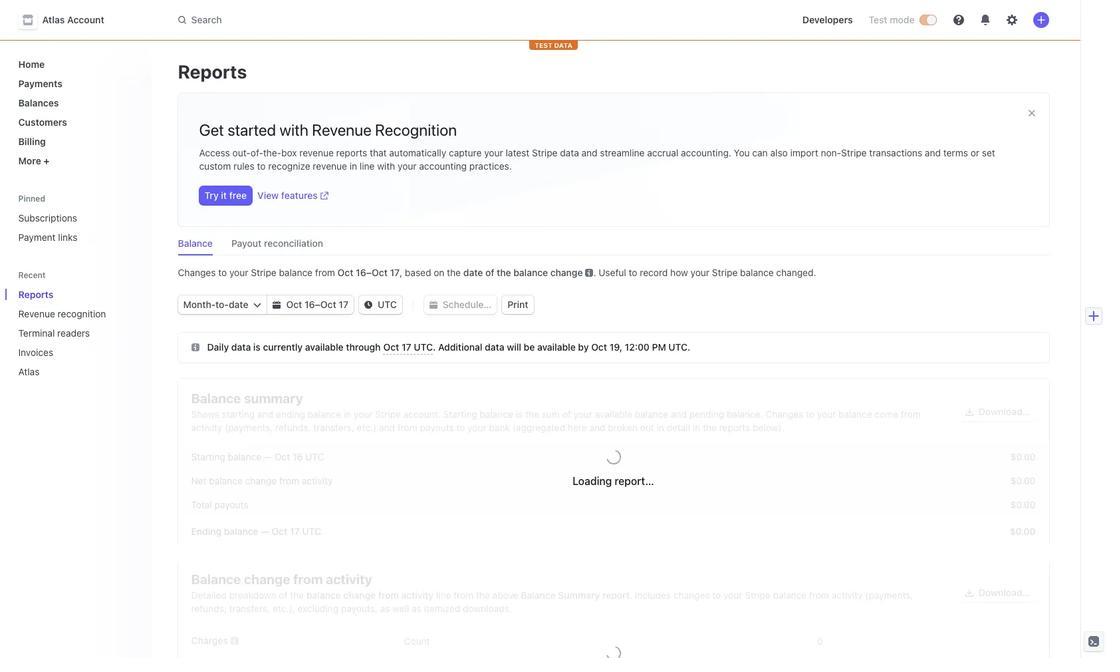 Task type: describe. For each thing, give the bounding box(es) containing it.
payment links
[[18, 232, 77, 243]]

balance link
[[178, 234, 221, 256]]

19,
[[610, 341, 623, 353]]

report
[[603, 590, 630, 601]]

reports link
[[13, 283, 122, 305]]

0 horizontal spatial .
[[433, 341, 436, 353]]

starting balance — oct 16 utc
[[191, 451, 324, 462]]

balance for balance summary shows starting and ending balance in your stripe account. starting balance is the sum of your available balance and pending balance. changes to your balance come from activity (payments, refunds, transfers, etc.) and from payouts to your bank (aggregated here and broken out in detail in the reports below).
[[191, 391, 241, 406]]

stripe right "how"
[[713, 267, 738, 278]]

and right etc.)
[[379, 422, 395, 433]]

invoices
[[18, 347, 53, 358]]

will
[[507, 341, 522, 353]]

recognize
[[268, 160, 311, 172]]

utc up the 'balance change from activity'
[[302, 526, 321, 537]]

12:00
[[625, 341, 650, 353]]

$0.00 for row containing net balance change from activity
[[1011, 475, 1036, 486]]

refunds, inside balance summary shows starting and ending balance in your stripe account. starting balance is the sum of your available balance and pending balance. changes to your balance come from activity (payments, refunds, transfers, etc.) and from payouts to your bank (aggregated here and broken out in detail in the reports below).
[[276, 422, 311, 433]]

recent
[[18, 270, 46, 280]]

change up payouts, on the left bottom of page
[[344, 590, 376, 601]]

your down automatically
[[398, 160, 417, 172]]

svg image for month-to-date
[[254, 301, 262, 309]]

stripe right 'latest'
[[532, 147, 558, 158]]

import
[[791, 147, 819, 158]]

based
[[405, 267, 432, 278]]

row containing charges
[[178, 626, 1050, 655]]

your right "how"
[[691, 267, 710, 278]]

the-
[[263, 147, 282, 158]]

in inside access out-of-the-box revenue reports that automatically capture your latest stripe data and streamline accrual accounting. you can also import non-stripe transactions and terms or set custom rules to recognize revenue in line with your accounting practices.
[[350, 160, 357, 172]]

atlas for atlas account
[[42, 14, 65, 25]]

accounting
[[419, 160, 467, 172]]

1 vertical spatial –
[[315, 299, 321, 310]]

useful
[[599, 267, 627, 278]]

subscriptions
[[18, 212, 77, 224]]

month-
[[183, 299, 216, 310]]

0 horizontal spatial data
[[231, 341, 251, 353]]

1 as from the left
[[380, 603, 390, 614]]

sum
[[542, 409, 560, 420]]

0 vertical spatial changes
[[178, 267, 216, 278]]

from up well at the bottom
[[379, 590, 399, 601]]

print button
[[503, 295, 534, 314]]

payout
[[232, 238, 262, 249]]

through
[[346, 341, 381, 353]]

balance change from activity
[[191, 572, 372, 587]]

your up etc.)
[[354, 409, 373, 420]]

recognition
[[375, 120, 457, 139]]

utc.
[[669, 341, 691, 353]]

to right balance.
[[807, 409, 815, 420]]

download… for balance change from activity
[[979, 587, 1031, 598]]

17 left based at the top
[[390, 267, 400, 278]]

latest
[[506, 147, 530, 158]]

more +
[[18, 155, 50, 166]]

from inside row
[[279, 475, 299, 486]]

transfers, inside balance summary shows starting and ending balance in your stripe account. starting balance is the sum of your available balance and pending balance. changes to your balance come from activity (payments, refunds, transfers, etc.) and from payouts to your bank (aggregated here and broken out in detail in the reports below).
[[314, 422, 355, 433]]

charges
[[191, 635, 228, 646]]

access out-of-the-box revenue reports that automatically capture your latest stripe data and streamline accrual accounting. you can also import non-stripe transactions and terms or set custom rules to recognize revenue in line with your accounting practices.
[[199, 147, 996, 172]]

0 vertical spatial with
[[280, 120, 309, 139]]

shows
[[191, 409, 220, 420]]

you
[[734, 147, 750, 158]]

your up here
[[574, 409, 593, 420]]

pinned navigation links element
[[13, 188, 143, 248]]

pm
[[652, 341, 667, 353]]

0 vertical spatial is
[[253, 341, 261, 353]]

from up itemized
[[454, 590, 474, 601]]

reports inside access out-of-the-box revenue reports that automatically capture your latest stripe data and streamline accrual accounting. you can also import non-stripe transactions and terms or set custom rules to recognize revenue in line with your accounting practices.
[[336, 147, 368, 158]]

the up "downloads."
[[476, 590, 490, 601]]

test
[[869, 14, 888, 25]]

refunds, inside . includes changes to your stripe balance from activity (payments, refunds, transfers, etc.), excluding payouts, as well as itemized downloads.
[[191, 603, 227, 614]]

ending balance — oct 17 utc
[[191, 526, 321, 537]]

here
[[568, 422, 587, 433]]

1 vertical spatial line
[[436, 590, 451, 601]]

or
[[971, 147, 980, 158]]

atlas account button
[[18, 11, 118, 29]]

the up (aggregated
[[526, 409, 540, 420]]

row containing ending balance —
[[178, 517, 1050, 546]]

box
[[282, 147, 297, 158]]

customers
[[18, 116, 67, 128]]

change up breakdown
[[244, 572, 290, 587]]

settings image
[[1007, 15, 1018, 25]]

starting
[[222, 409, 255, 420]]

started
[[228, 120, 276, 139]]

transfers, inside . includes changes to your stripe balance from activity (payments, refunds, transfers, etc.), excluding payouts, as well as itemized downloads.
[[229, 603, 270, 614]]

total
[[191, 499, 212, 510]]

currently
[[263, 341, 303, 353]]

balance right the above
[[521, 590, 556, 601]]

starting inside row
[[191, 451, 225, 462]]

in right out
[[657, 422, 665, 433]]

data
[[555, 41, 573, 49]]

capture
[[449, 147, 482, 158]]

. for includes
[[630, 590, 633, 601]]

additional
[[439, 341, 483, 353]]

try it free button
[[199, 186, 252, 205]]

1 horizontal spatial available
[[538, 341, 576, 353]]

test
[[535, 41, 553, 49]]

17 left the utc button at the left of the page
[[339, 299, 349, 310]]

from right come
[[902, 409, 922, 420]]

on
[[434, 267, 445, 278]]

balance inside . includes changes to your stripe balance from activity (payments, refunds, transfers, etc.), excluding payouts, as well as itemized downloads.
[[774, 590, 807, 601]]

your left come
[[818, 409, 837, 420]]

reports inside balance summary shows starting and ending balance in your stripe account. starting balance is the sum of your available balance and pending balance. changes to your balance come from activity (payments, refunds, transfers, etc.) and from payouts to your bank (aggregated here and broken out in detail in the reports below).
[[720, 422, 751, 433]]

custom
[[199, 160, 231, 172]]

changes to your stripe balance from oct 16 – oct 17 , based on the
[[178, 267, 461, 278]]

Search text field
[[170, 8, 545, 32]]

developers
[[803, 14, 853, 25]]

and right here
[[590, 422, 606, 433]]

payout reconciliation link
[[232, 234, 331, 256]]

recognition
[[58, 308, 106, 319]]

itemized
[[424, 603, 461, 614]]

daily data is currently available through oct 17 utc . additional data will be available by oct 19, 12:00 pm utc.
[[207, 341, 691, 353]]

mode
[[891, 14, 915, 25]]

rules
[[234, 160, 255, 172]]

. includes changes to your stripe balance from activity (payments, refunds, transfers, etc.), excluding payouts, as well as itemized downloads.
[[191, 590, 914, 614]]

ending
[[191, 526, 222, 537]]

features
[[281, 190, 318, 201]]

detailed
[[191, 590, 227, 601]]

0 vertical spatial –
[[367, 267, 372, 278]]

schedule…
[[443, 299, 492, 310]]

can
[[753, 147, 768, 158]]

$0.00 for row containing total payouts
[[1011, 499, 1036, 510]]

payments
[[18, 78, 62, 89]]

your left bank
[[468, 422, 487, 433]]

change down starting balance — oct 16 utc
[[245, 475, 277, 486]]

balances link
[[13, 92, 141, 114]]

it
[[221, 190, 227, 201]]

revenue recognition
[[18, 308, 106, 319]]

activity inside balance summary shows starting and ending balance in your stripe account. starting balance is the sum of your available balance and pending balance. changes to your balance come from activity (payments, refunds, transfers, etc.) and from payouts to your bank (aggregated here and broken out in detail in the reports below).
[[191, 422, 222, 433]]

pending
[[690, 409, 725, 420]]

summary
[[244, 391, 303, 406]]

$0.00 for row containing ending balance —
[[1011, 526, 1036, 537]]

0 cell
[[617, 632, 824, 650]]

bank
[[489, 422, 510, 433]]

and down summary at the left bottom
[[258, 409, 274, 420]]

how
[[671, 267, 689, 278]]

transactions
[[870, 147, 923, 158]]

data inside access out-of-the-box revenue reports that automatically capture your latest stripe data and streamline accrual accounting. you can also import non-stripe transactions and terms or set custom rules to recognize revenue in line with your accounting practices.
[[560, 147, 579, 158]]

come
[[875, 409, 899, 420]]

pinned
[[18, 194, 45, 204]]

changes
[[674, 590, 710, 601]]

automatically
[[390, 147, 447, 158]]

your inside . includes changes to your stripe balance from activity (payments, refunds, transfers, etc.), excluding payouts, as well as itemized downloads.
[[724, 590, 743, 601]]

— for ending balance —
[[261, 526, 269, 537]]

search
[[191, 14, 222, 25]]

view features link
[[258, 189, 328, 202]]



Task type: vqa. For each thing, say whether or not it's contained in the screenshot.
Canceled button
no



Task type: locate. For each thing, give the bounding box(es) containing it.
svg image for utc
[[365, 301, 373, 309]]

available left through
[[305, 341, 344, 353]]

0 horizontal spatial –
[[315, 299, 321, 310]]

payouts down account.
[[420, 422, 454, 433]]

streamline
[[601, 147, 645, 158]]

0 horizontal spatial payouts
[[215, 499, 249, 510]]

svg image inside download… button
[[966, 408, 974, 416]]

0 vertical spatial date
[[464, 267, 483, 278]]

0 vertical spatial (payments,
[[225, 422, 273, 433]]

stripe inside . includes changes to your stripe balance from activity (payments, refunds, transfers, etc.), excluding payouts, as well as itemized downloads.
[[746, 590, 771, 601]]

(payments, inside . includes changes to your stripe balance from activity (payments, refunds, transfers, etc.), excluding payouts, as well as itemized downloads.
[[866, 590, 914, 601]]

0 vertical spatial reports
[[336, 147, 368, 158]]

1 horizontal spatial .
[[594, 267, 597, 278]]

stripe inside balance summary shows starting and ending balance in your stripe account. starting balance is the sum of your available balance and pending balance. changes to your balance come from activity (payments, refunds, transfers, etc.) and from payouts to your bank (aggregated here and broken out in detail in the reports below).
[[376, 409, 401, 420]]

line inside access out-of-the-box revenue reports that automatically capture your latest stripe data and streamline accrual accounting. you can also import non-stripe transactions and terms or set custom rules to recognize revenue in line with your accounting practices.
[[360, 160, 375, 172]]

16
[[356, 267, 367, 278], [305, 299, 315, 310], [293, 451, 303, 462]]

2 download… button from the top
[[961, 584, 1036, 602]]

help image
[[954, 15, 965, 25]]

net balance change from activity
[[191, 475, 333, 486]]

1 horizontal spatial starting
[[443, 409, 478, 420]]

0 horizontal spatial revenue
[[18, 308, 55, 319]]

activity inside . includes changes to your stripe balance from activity (payments, refunds, transfers, etc.), excluding payouts, as well as itemized downloads.
[[832, 590, 863, 601]]

balance up shows
[[191, 391, 241, 406]]

of
[[486, 267, 495, 278], [563, 409, 571, 420], [279, 590, 288, 601]]

schedule… button
[[424, 295, 497, 314]]

— down net balance change from activity
[[261, 526, 269, 537]]

transfers, left etc.)
[[314, 422, 355, 433]]

available inside balance summary shows starting and ending balance in your stripe account. starting balance is the sum of your available balance and pending balance. changes to your balance come from activity (payments, refunds, transfers, etc.) and from payouts to your bank (aggregated here and broken out in detail in the reports below).
[[595, 409, 633, 420]]

starting inside balance summary shows starting and ending balance in your stripe account. starting balance is the sum of your available balance and pending balance. changes to your balance come from activity (payments, refunds, transfers, etc.) and from payouts to your bank (aggregated here and broken out in detail in the reports below).
[[443, 409, 478, 420]]

and left terms
[[926, 147, 942, 158]]

atlas
[[42, 14, 65, 25], [18, 366, 40, 377]]

of up schedule…
[[486, 267, 495, 278]]

summary
[[559, 590, 601, 601]]

balance up the detailed in the left of the page
[[191, 572, 241, 587]]

1 vertical spatial download…
[[979, 587, 1031, 598]]

. inside . includes changes to your stripe balance from activity (payments, refunds, transfers, etc.), excluding payouts, as well as itemized downloads.
[[630, 590, 633, 601]]

.
[[594, 267, 597, 278], [433, 341, 436, 353], [630, 590, 633, 601]]

from up oct 16 – oct 17
[[315, 267, 335, 278]]

download… button for balance change from activity
[[961, 584, 1036, 602]]

broken
[[608, 422, 638, 433]]

tab list
[[178, 234, 1050, 256]]

payouts inside row
[[215, 499, 249, 510]]

changed.
[[777, 267, 817, 278]]

0 horizontal spatial changes
[[178, 267, 216, 278]]

1 vertical spatial payouts
[[215, 499, 249, 510]]

is
[[253, 341, 261, 353], [516, 409, 523, 420]]

0 vertical spatial download…
[[979, 406, 1031, 417]]

row containing total payouts
[[178, 493, 1050, 517]]

1 vertical spatial reports
[[18, 289, 54, 300]]

data right daily on the bottom left
[[231, 341, 251, 353]]

to-
[[216, 299, 229, 310]]

2 horizontal spatial available
[[595, 409, 633, 420]]

0 vertical spatial starting
[[443, 409, 478, 420]]

loading
[[573, 475, 612, 487]]

terms
[[944, 147, 969, 158]]

+
[[44, 155, 50, 166]]

1 horizontal spatial refunds,
[[276, 422, 311, 433]]

stripe down payout reconciliation
[[251, 267, 277, 278]]

1 vertical spatial revenue
[[18, 308, 55, 319]]

2 horizontal spatial of
[[563, 409, 571, 420]]

subscriptions link
[[13, 207, 141, 229]]

0 vertical spatial atlas
[[42, 14, 65, 25]]

0 vertical spatial revenue
[[300, 147, 334, 158]]

of-
[[251, 147, 263, 158]]

payment
[[18, 232, 56, 243]]

record
[[640, 267, 668, 278]]

svg image
[[966, 589, 974, 597]]

1 vertical spatial with
[[377, 160, 395, 172]]

16 inside row
[[293, 451, 303, 462]]

1 vertical spatial changes
[[766, 409, 804, 420]]

– left ,
[[367, 267, 372, 278]]

1 horizontal spatial transfers,
[[314, 422, 355, 433]]

svg image inside schedule… button
[[430, 301, 438, 309]]

1 horizontal spatial with
[[377, 160, 395, 172]]

in right ending
[[344, 409, 352, 420]]

billing link
[[13, 130, 141, 152]]

1 download… from the top
[[979, 406, 1031, 417]]

with inside access out-of-the-box revenue reports that automatically capture your latest stripe data and streamline accrual accounting. you can also import non-stripe transactions and terms or set custom rules to recognize revenue in line with your accounting practices.
[[377, 160, 395, 172]]

from inside . includes changes to your stripe balance from activity (payments, refunds, transfers, etc.), excluding payouts, as well as itemized downloads.
[[810, 590, 830, 601]]

1 horizontal spatial revenue
[[312, 120, 372, 139]]

refunds, down the detailed in the left of the page
[[191, 603, 227, 614]]

with
[[280, 120, 309, 139], [377, 160, 395, 172]]

as left well at the bottom
[[380, 603, 390, 614]]

downloads.
[[463, 603, 512, 614]]

terminal readers link
[[13, 322, 122, 344]]

0 vertical spatial revenue
[[312, 120, 372, 139]]

3 row from the top
[[178, 493, 1050, 517]]

0 vertical spatial download… button
[[961, 403, 1036, 421]]

and left streamline
[[582, 147, 598, 158]]

balance down try
[[178, 238, 213, 249]]

balance inside tab list
[[178, 238, 213, 249]]

0 horizontal spatial line
[[360, 160, 375, 172]]

your down payout
[[230, 267, 249, 278]]

to inside access out-of-the-box revenue reports that automatically capture your latest stripe data and streamline accrual accounting. you can also import non-stripe transactions and terms or set custom rules to recognize revenue in line with your accounting practices.
[[257, 160, 266, 172]]

access
[[199, 147, 230, 158]]

date inside 'popup button'
[[229, 299, 249, 310]]

to up the to-
[[218, 267, 227, 278]]

row containing net balance change from activity
[[178, 469, 1050, 493]]

1 vertical spatial atlas
[[18, 366, 40, 377]]

refunds,
[[276, 422, 311, 433], [191, 603, 227, 614]]

atlas left account
[[42, 14, 65, 25]]

revenue up terminal
[[18, 308, 55, 319]]

is inside balance summary shows starting and ending balance in your stripe account. starting balance is the sum of your available balance and pending balance. changes to your balance come from activity (payments, refunds, transfers, etc.) and from payouts to your bank (aggregated here and broken out in detail in the reports below).
[[516, 409, 523, 420]]

breakdown
[[229, 590, 277, 601]]

2 horizontal spatial data
[[560, 147, 579, 158]]

that
[[370, 147, 387, 158]]

from up 0
[[810, 590, 830, 601]]

reports down recent on the left of page
[[18, 289, 54, 300]]

revenue inside reports loading completed element
[[312, 120, 372, 139]]

data left will
[[485, 341, 505, 353]]

from up excluding
[[293, 572, 323, 587]]

changes down balance link
[[178, 267, 216, 278]]

. left useful
[[594, 267, 597, 278]]

row
[[178, 445, 1050, 469], [178, 469, 1050, 493], [178, 493, 1050, 517], [178, 517, 1050, 546], [178, 626, 1050, 655], [178, 655, 1050, 658]]

test data
[[535, 41, 573, 49]]

total payouts
[[191, 499, 249, 510]]

17 right through
[[402, 341, 412, 353]]

2 row from the top
[[178, 469, 1050, 493]]

1 vertical spatial revenue
[[313, 160, 347, 172]]

is up (aggregated
[[516, 409, 523, 420]]

1 vertical spatial (payments,
[[866, 590, 914, 601]]

home link
[[13, 53, 141, 75]]

download… button
[[961, 403, 1036, 421], [961, 584, 1036, 602]]

0 horizontal spatial atlas
[[18, 366, 40, 377]]

0 horizontal spatial available
[[305, 341, 344, 353]]

6 row from the top
[[178, 655, 1050, 658]]

is left currently
[[253, 341, 261, 353]]

download… for balance summary
[[979, 406, 1031, 417]]

available
[[305, 341, 344, 353], [538, 341, 576, 353], [595, 409, 633, 420]]

0 horizontal spatial refunds,
[[191, 603, 227, 614]]

0 vertical spatial 16
[[356, 267, 367, 278]]

core navigation links element
[[13, 53, 141, 172]]

utc left additional
[[414, 341, 433, 353]]

with down that
[[377, 160, 395, 172]]

date up schedule…
[[464, 267, 483, 278]]

set
[[983, 147, 996, 158]]

0 horizontal spatial date
[[229, 299, 249, 310]]

terminal
[[18, 327, 55, 339]]

grid containing starting balance —
[[178, 445, 1050, 546]]

1 vertical spatial 16
[[305, 299, 315, 310]]

with up box
[[280, 120, 309, 139]]

reports loading completed element
[[178, 93, 1050, 658]]

changes
[[178, 267, 216, 278], [766, 409, 804, 420]]

the right the on
[[447, 267, 461, 278]]

1 horizontal spatial –
[[367, 267, 372, 278]]

line down that
[[360, 160, 375, 172]]

2 vertical spatial 16
[[293, 451, 303, 462]]

revenue inside "recent" element
[[18, 308, 55, 319]]

1 horizontal spatial reports
[[178, 61, 247, 83]]

0 horizontal spatial with
[[280, 120, 309, 139]]

0 horizontal spatial as
[[380, 603, 390, 614]]

2 vertical spatial of
[[279, 590, 288, 601]]

1 horizontal spatial (payments,
[[866, 590, 914, 601]]

1 horizontal spatial changes
[[766, 409, 804, 420]]

stripe left transactions
[[842, 147, 867, 158]]

1 horizontal spatial line
[[436, 590, 451, 601]]

also
[[771, 147, 788, 158]]

0 vertical spatial line
[[360, 160, 375, 172]]

atlas inside button
[[42, 14, 65, 25]]

0 vertical spatial reports
[[178, 61, 247, 83]]

2 horizontal spatial 16
[[356, 267, 367, 278]]

svg image inside month-to-date 'popup button'
[[254, 301, 262, 309]]

utc button
[[359, 295, 402, 314]]

payouts inside balance summary shows starting and ending balance in your stripe account. starting balance is the sum of your available balance and pending balance. changes to your balance come from activity (payments, refunds, transfers, etc.) and from payouts to your bank (aggregated here and broken out in detail in the reports below).
[[420, 422, 454, 433]]

report…
[[615, 475, 655, 487]]

1 horizontal spatial date
[[464, 267, 483, 278]]

0 vertical spatial of
[[486, 267, 495, 278]]

utc up net balance change from activity
[[305, 451, 324, 462]]

— up net balance change from activity
[[264, 451, 272, 462]]

grid
[[178, 445, 1050, 546]]

from down starting balance — oct 16 utc
[[279, 475, 299, 486]]

1 vertical spatial .
[[433, 341, 436, 353]]

starting right account.
[[443, 409, 478, 420]]

balance summary shows starting and ending balance in your stripe account. starting balance is the sum of your available balance and pending balance. changes to your balance come from activity (payments, refunds, transfers, etc.) and from payouts to your bank (aggregated here and broken out in detail in the reports below).
[[191, 391, 922, 433]]

— for starting balance —
[[264, 451, 272, 462]]

atlas inside "recent" element
[[18, 366, 40, 377]]

account.
[[404, 409, 441, 420]]

– down changes to your stripe balance from oct 16 – oct 17 , based on the
[[315, 299, 321, 310]]

in down pending
[[693, 422, 701, 433]]

practices.
[[470, 160, 512, 172]]

1 vertical spatial download… button
[[961, 584, 1036, 602]]

from down account.
[[398, 422, 418, 433]]

1 horizontal spatial data
[[485, 341, 505, 353]]

download… button for balance summary
[[961, 403, 1036, 421]]

below).
[[753, 422, 785, 433]]

month-to-date button
[[178, 295, 267, 314]]

date right month-
[[229, 299, 249, 310]]

more
[[18, 155, 41, 166]]

activity inside row
[[302, 475, 333, 486]]

16 down changes to your stripe balance from oct 16 – oct 17 , based on the
[[305, 299, 315, 310]]

revenue recognition link
[[13, 303, 122, 325]]

. for useful
[[594, 267, 597, 278]]

1 vertical spatial —
[[261, 526, 269, 537]]

by
[[579, 341, 589, 353]]

ending
[[276, 409, 305, 420]]

to inside . includes changes to your stripe balance from activity (payments, refunds, transfers, etc.), excluding payouts, as well as itemized downloads.
[[713, 590, 722, 601]]

atlas for atlas
[[18, 366, 40, 377]]

print
[[508, 299, 529, 310]]

2 vertical spatial .
[[630, 590, 633, 601]]

reports left that
[[336, 147, 368, 158]]

$0.00 for row containing starting balance —
[[1011, 451, 1036, 462]]

line up itemized
[[436, 590, 451, 601]]

reports down balance.
[[720, 422, 751, 433]]

1 row from the top
[[178, 445, 1050, 469]]

1 horizontal spatial 16
[[305, 299, 315, 310]]

(payments, inside balance summary shows starting and ending balance in your stripe account. starting balance is the sum of your available balance and pending balance. changes to your balance come from activity (payments, refunds, transfers, etc.) and from payouts to your bank (aggregated here and broken out in detail in the reports below).
[[225, 422, 273, 433]]

links
[[58, 232, 77, 243]]

changes up below).
[[766, 409, 804, 420]]

oct 16 – oct 17
[[286, 299, 349, 310]]

0 vertical spatial refunds,
[[276, 422, 311, 433]]

0 horizontal spatial starting
[[191, 451, 225, 462]]

stripe up the '0' cell
[[746, 590, 771, 601]]

out
[[641, 422, 655, 433]]

readers
[[57, 327, 90, 339]]

1 horizontal spatial reports
[[720, 422, 751, 433]]

svg image for download…
[[966, 408, 974, 416]]

0 horizontal spatial (payments,
[[225, 422, 273, 433]]

0 horizontal spatial reports
[[336, 147, 368, 158]]

4 row from the top
[[178, 517, 1050, 546]]

0 vertical spatial —
[[264, 451, 272, 462]]

payout reconciliation
[[232, 238, 323, 249]]

0 vertical spatial .
[[594, 267, 597, 278]]

svg image inside the utc button
[[365, 301, 373, 309]]

your up practices.
[[485, 147, 504, 158]]

1 horizontal spatial payouts
[[420, 422, 454, 433]]

to
[[257, 160, 266, 172], [218, 267, 227, 278], [629, 267, 638, 278], [807, 409, 815, 420], [457, 422, 465, 433], [713, 590, 722, 601]]

0 horizontal spatial 16
[[293, 451, 303, 462]]

data right 'latest'
[[560, 147, 579, 158]]

of inside balance summary shows starting and ending balance in your stripe account. starting balance is the sum of your available balance and pending balance. changes to your balance come from activity (payments, refunds, transfers, etc.) and from payouts to your bank (aggregated here and broken out in detail in the reports below).
[[563, 409, 571, 420]]

accrual
[[648, 147, 679, 158]]

1 vertical spatial starting
[[191, 451, 225, 462]]

invoices link
[[13, 341, 122, 363]]

1 vertical spatial of
[[563, 409, 571, 420]]

starting
[[443, 409, 478, 420], [191, 451, 225, 462]]

loading report…
[[573, 475, 655, 487]]

balance inside balance summary shows starting and ending balance in your stripe account. starting balance is the sum of your available balance and pending balance. changes to your balance come from activity (payments, refunds, transfers, etc.) and from payouts to your bank (aggregated here and broken out in detail in the reports below).
[[191, 391, 241, 406]]

0
[[818, 635, 824, 646]]

1 horizontal spatial is
[[516, 409, 523, 420]]

stripe
[[532, 147, 558, 158], [842, 147, 867, 158], [251, 267, 277, 278], [713, 267, 738, 278], [376, 409, 401, 420], [746, 590, 771, 601]]

payment links link
[[13, 226, 141, 248]]

as down detailed breakdown of the balance change from activity line from the above balance summary report
[[412, 603, 422, 614]]

the
[[447, 267, 461, 278], [497, 267, 511, 278], [526, 409, 540, 420], [703, 422, 717, 433], [290, 590, 304, 601], [476, 590, 490, 601]]

0 vertical spatial transfers,
[[314, 422, 355, 433]]

starting up net
[[191, 451, 225, 462]]

–
[[367, 267, 372, 278], [315, 299, 321, 310]]

1 vertical spatial is
[[516, 409, 523, 420]]

recent element
[[5, 283, 151, 383]]

non-
[[821, 147, 842, 158]]

0 vertical spatial payouts
[[420, 422, 454, 433]]

revenue up that
[[312, 120, 372, 139]]

the down pending
[[703, 422, 717, 433]]

the up print at the left top of the page
[[497, 267, 511, 278]]

0 horizontal spatial transfers,
[[229, 603, 270, 614]]

available up broken
[[595, 409, 633, 420]]

utc up through
[[378, 299, 397, 310]]

reports inside "recent" element
[[18, 289, 54, 300]]

date of the balance change
[[464, 267, 583, 278]]

and up detail on the right bottom of page
[[671, 409, 687, 420]]

changes inside balance summary shows starting and ending balance in your stripe account. starting balance is the sum of your available balance and pending balance. changes to your balance come from activity (payments, refunds, transfers, etc.) and from payouts to your bank (aggregated here and broken out in detail in the reports below).
[[766, 409, 804, 420]]

transfers, down breakdown
[[229, 603, 270, 614]]

atlas down invoices
[[18, 366, 40, 377]]

available left by
[[538, 341, 576, 353]]

1 vertical spatial date
[[229, 299, 249, 310]]

to right useful
[[629, 267, 638, 278]]

in down 'get started with revenue recognition'
[[350, 160, 357, 172]]

1 vertical spatial reports
[[720, 422, 751, 433]]

billing
[[18, 136, 46, 147]]

pinned element
[[13, 207, 141, 248]]

count
[[404, 635, 430, 646]]

customers link
[[13, 111, 141, 133]]

svg image for schedule…
[[430, 301, 438, 309]]

utc inside button
[[378, 299, 397, 310]]

utc
[[378, 299, 397, 310], [414, 341, 433, 353], [305, 451, 324, 462], [302, 526, 321, 537]]

of up etc.),
[[279, 590, 288, 601]]

0 horizontal spatial of
[[279, 590, 288, 601]]

try
[[205, 190, 219, 201]]

tab list containing balance
[[178, 234, 1050, 256]]

balance for balance
[[178, 238, 213, 249]]

reports down search
[[178, 61, 247, 83]]

2 download… from the top
[[979, 587, 1031, 598]]

—
[[264, 451, 272, 462], [261, 526, 269, 537]]

the up etc.),
[[290, 590, 304, 601]]

data
[[560, 147, 579, 158], [231, 341, 251, 353], [485, 341, 505, 353]]

0 horizontal spatial is
[[253, 341, 261, 353]]

1 horizontal spatial of
[[486, 267, 495, 278]]

to left bank
[[457, 422, 465, 433]]

1 horizontal spatial as
[[412, 603, 422, 614]]

0 horizontal spatial reports
[[18, 289, 54, 300]]

2 as from the left
[[412, 603, 422, 614]]

5 row from the top
[[178, 626, 1050, 655]]

month-to-date
[[183, 299, 249, 310]]

. left additional
[[433, 341, 436, 353]]

16 up the utc button at the left of the page
[[356, 267, 367, 278]]

change left useful
[[551, 267, 583, 278]]

1 download… button from the top
[[961, 403, 1036, 421]]

2 horizontal spatial .
[[630, 590, 633, 601]]

refunds, down ending
[[276, 422, 311, 433]]

Search search field
[[170, 8, 545, 32]]

row containing starting balance —
[[178, 445, 1050, 469]]

1 vertical spatial transfers,
[[229, 603, 270, 614]]

excluding
[[298, 603, 339, 614]]

17 inside row
[[290, 526, 300, 537]]

balance for balance change from activity
[[191, 572, 241, 587]]

recent navigation links element
[[5, 264, 151, 383]]

payouts right total
[[215, 499, 249, 510]]

to down of-
[[257, 160, 266, 172]]

svg image
[[254, 301, 262, 309], [273, 301, 281, 309], [365, 301, 373, 309], [430, 301, 438, 309], [191, 343, 199, 351], [966, 408, 974, 416]]

1 horizontal spatial atlas
[[42, 14, 65, 25]]

1 vertical spatial refunds,
[[191, 603, 227, 614]]

and
[[582, 147, 598, 158], [926, 147, 942, 158], [258, 409, 274, 420], [671, 409, 687, 420], [379, 422, 395, 433], [590, 422, 606, 433]]

to right changes
[[713, 590, 722, 601]]

your right changes
[[724, 590, 743, 601]]

17 up the 'balance change from activity'
[[290, 526, 300, 537]]



